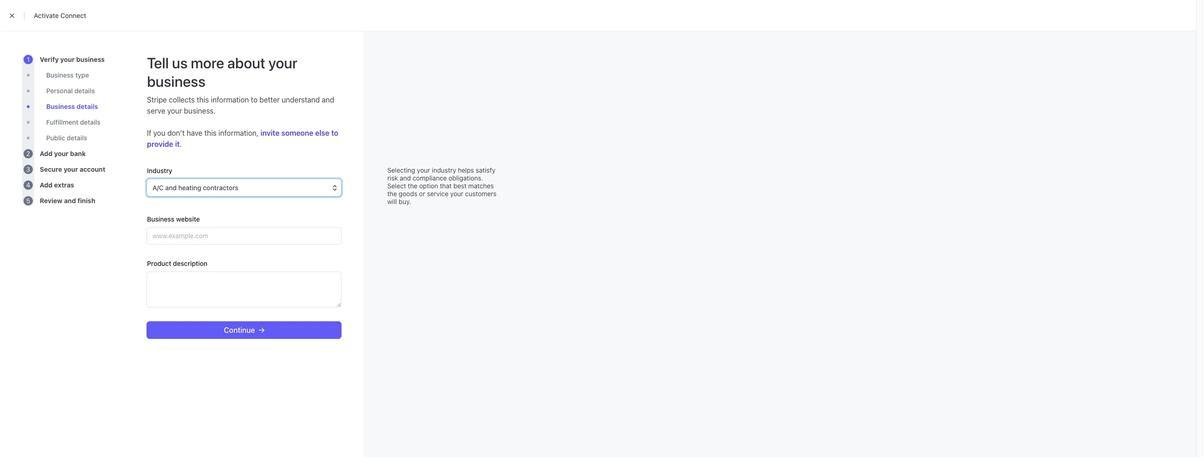 Task type: vqa. For each thing, say whether or not it's contained in the screenshot.


Task type: describe. For each thing, give the bounding box(es) containing it.
svg image
[[259, 328, 264, 334]]

business details link
[[46, 102, 98, 111]]

a/c and heating contractors button
[[147, 179, 341, 197]]

matches
[[469, 182, 494, 190]]

Product description text field
[[147, 272, 341, 308]]

it
[[175, 140, 180, 148]]

fulfillment
[[46, 118, 78, 126]]

or
[[419, 190, 426, 198]]

contractors
[[203, 184, 239, 192]]

select
[[388, 182, 406, 190]]

activate
[[34, 12, 59, 19]]

have
[[187, 129, 203, 137]]

your up "option"
[[417, 167, 430, 174]]

selecting
[[388, 167, 415, 174]]

.
[[180, 140, 182, 148]]

this inside stripe collects this information to better understand and serve your business.
[[197, 96, 209, 104]]

add extras link
[[40, 181, 74, 190]]

your up 'business type'
[[60, 56, 75, 63]]

continue
[[224, 327, 255, 335]]

and inside popup button
[[165, 184, 177, 192]]

will
[[388, 198, 397, 206]]

and inside stripe collects this information to better understand and serve your business.
[[322, 96, 335, 104]]

provide
[[147, 140, 173, 148]]

to inside invite someone else to provide it
[[332, 129, 339, 137]]

don't
[[167, 129, 185, 137]]

business for business details
[[46, 103, 75, 111]]

fulfillment details
[[46, 118, 101, 126]]

invite
[[261, 129, 280, 137]]

verify
[[40, 56, 59, 63]]

satisfy
[[476, 167, 496, 174]]

public
[[46, 134, 65, 142]]

else
[[315, 129, 330, 137]]

you
[[153, 129, 166, 137]]

customers
[[465, 190, 497, 198]]

business.
[[184, 107, 216, 115]]

public details
[[46, 134, 87, 142]]

finish
[[78, 197, 95, 205]]

website
[[176, 216, 200, 223]]

review and finish link
[[40, 197, 95, 206]]

compliance
[[413, 174, 447, 182]]

continue button
[[147, 322, 341, 339]]

4
[[26, 181, 30, 189]]

stripe collects this information to better understand and serve your business.
[[147, 96, 335, 115]]

selecting your industry helps satisfy risk and compliance obligations. select the option that best matches the goods or service your customers will buy.
[[388, 167, 497, 206]]

5
[[26, 197, 30, 205]]

personal details
[[46, 87, 95, 95]]

1
[[27, 56, 30, 63]]

0 horizontal spatial the
[[388, 190, 397, 198]]

activate connect
[[34, 12, 86, 19]]

collects
[[169, 96, 195, 104]]

more
[[191, 54, 224, 72]]

extras
[[54, 181, 74, 189]]

2
[[26, 150, 30, 158]]

a/c
[[153, 184, 164, 192]]

stripe
[[147, 96, 167, 104]]

your up extras
[[64, 166, 78, 173]]

fulfillment details link
[[46, 118, 101, 127]]

better
[[260, 96, 280, 104]]

about
[[227, 54, 265, 72]]

a/c and heating contractors
[[153, 184, 239, 192]]

1 vertical spatial this
[[205, 129, 217, 137]]

us
[[172, 54, 188, 72]]

best
[[454, 182, 467, 190]]

understand
[[282, 96, 320, 104]]



Task type: locate. For each thing, give the bounding box(es) containing it.
helps
[[458, 167, 474, 174]]

risk
[[388, 174, 398, 182]]

add down secure
[[40, 181, 53, 189]]

details inside the business details 'link'
[[77, 103, 98, 111]]

and
[[322, 96, 335, 104], [400, 174, 411, 182], [165, 184, 177, 192], [64, 197, 76, 205]]

business up type
[[76, 56, 105, 63]]

product description
[[147, 260, 208, 268]]

to inside stripe collects this information to better understand and serve your business.
[[251, 96, 258, 104]]

industry
[[147, 167, 172, 175]]

personal details link
[[46, 86, 95, 96]]

details for fulfillment details
[[80, 118, 101, 126]]

your inside tell us more about your business
[[269, 54, 298, 72]]

secure
[[40, 166, 62, 173]]

obligations.
[[449, 174, 483, 182]]

add for add extras
[[40, 181, 53, 189]]

details inside fulfillment details link
[[80, 118, 101, 126]]

business website
[[147, 216, 200, 223]]

this up business. at the top of page
[[197, 96, 209, 104]]

description
[[173, 260, 208, 268]]

business down personal
[[46, 103, 75, 111]]

information
[[211, 96, 249, 104]]

0 vertical spatial to
[[251, 96, 258, 104]]

1 vertical spatial business
[[46, 103, 75, 111]]

0 vertical spatial add
[[40, 150, 53, 158]]

details
[[74, 87, 95, 95], [77, 103, 98, 111], [80, 118, 101, 126], [67, 134, 87, 142]]

3
[[26, 166, 30, 173]]

and right risk
[[400, 174, 411, 182]]

bank
[[70, 150, 86, 158]]

and right understand
[[322, 96, 335, 104]]

the
[[408, 182, 418, 190], [388, 190, 397, 198]]

your inside stripe collects this information to better understand and serve your business.
[[167, 107, 182, 115]]

secure your account
[[40, 166, 105, 173]]

invite someone else to provide it button
[[147, 129, 339, 148]]

business details
[[46, 103, 98, 111]]

review
[[40, 197, 62, 205]]

tell us more about your business
[[147, 54, 298, 90]]

1 horizontal spatial to
[[332, 129, 339, 137]]

0 horizontal spatial to
[[251, 96, 258, 104]]

Business website url field
[[147, 228, 341, 245]]

selecting your industry helps satisfy risk and compliance obligations. select the option that best matches the goods or service your customers will buy. element
[[140, 157, 503, 208]]

details inside personal details link
[[74, 87, 95, 95]]

the left buy.
[[388, 190, 397, 198]]

business type
[[46, 71, 89, 79]]

and inside selecting your industry helps satisfy risk and compliance obligations. select the option that best matches the goods or service your customers will buy.
[[400, 174, 411, 182]]

2 add from the top
[[40, 181, 53, 189]]

and left "finish" in the top of the page
[[64, 197, 76, 205]]

secure your account link
[[40, 165, 105, 174]]

details up bank
[[67, 134, 87, 142]]

business for business type
[[46, 71, 74, 79]]

add extras
[[40, 181, 74, 189]]

account
[[80, 166, 105, 173]]

business inside tell us more about your business
[[147, 73, 206, 90]]

option
[[420, 182, 438, 190]]

verify your business
[[40, 56, 105, 63]]

connect
[[60, 12, 86, 19]]

if
[[147, 129, 151, 137]]

add
[[40, 150, 53, 158], [40, 181, 53, 189]]

and right a/c
[[165, 184, 177, 192]]

1 vertical spatial add
[[40, 181, 53, 189]]

details down type
[[74, 87, 95, 95]]

serve
[[147, 107, 165, 115]]

your down obligations.
[[451, 190, 464, 198]]

to
[[251, 96, 258, 104], [332, 129, 339, 137]]

review and finish
[[40, 197, 95, 205]]

to right else
[[332, 129, 339, 137]]

1 horizontal spatial the
[[408, 182, 418, 190]]

details up "fulfillment details"
[[77, 103, 98, 111]]

the left the or
[[408, 182, 418, 190]]

business
[[76, 56, 105, 63], [147, 73, 206, 90]]

type
[[75, 71, 89, 79]]

industry
[[432, 167, 456, 174]]

your right about
[[269, 54, 298, 72]]

details inside public details link
[[67, 134, 87, 142]]

add your bank
[[40, 150, 86, 158]]

personal
[[46, 87, 73, 95]]

that
[[440, 182, 452, 190]]

tell
[[147, 54, 169, 72]]

add up secure
[[40, 150, 53, 158]]

your down collects at the left top of page
[[167, 107, 182, 115]]

0 vertical spatial business
[[76, 56, 105, 63]]

business inside 'link'
[[46, 103, 75, 111]]

business up personal
[[46, 71, 74, 79]]

public details link
[[46, 134, 87, 143]]

details down the business details 'link'
[[80, 118, 101, 126]]

goods
[[399, 190, 418, 198]]

this
[[197, 96, 209, 104], [205, 129, 217, 137]]

0 horizontal spatial business
[[76, 56, 105, 63]]

1 horizontal spatial business
[[147, 73, 206, 90]]

information,
[[219, 129, 259, 137]]

0 vertical spatial this
[[197, 96, 209, 104]]

your
[[269, 54, 298, 72], [60, 56, 75, 63], [167, 107, 182, 115], [54, 150, 68, 158], [64, 166, 78, 173], [417, 167, 430, 174], [451, 190, 464, 198]]

invite someone else to provide it
[[147, 129, 339, 148]]

add your bank link
[[40, 149, 86, 159]]

product
[[147, 260, 171, 268]]

someone
[[282, 129, 314, 137]]

buy.
[[399, 198, 411, 206]]

this right have
[[205, 129, 217, 137]]

heating
[[178, 184, 201, 192]]

business type link
[[46, 71, 89, 80]]

your down public details link
[[54, 150, 68, 158]]

details for personal details
[[74, 87, 95, 95]]

verify your business link
[[40, 55, 105, 64]]

business left the website at left
[[147, 216, 175, 223]]

1 vertical spatial business
[[147, 73, 206, 90]]

2 vertical spatial business
[[147, 216, 175, 223]]

business down us
[[147, 73, 206, 90]]

1 add from the top
[[40, 150, 53, 158]]

service
[[427, 190, 449, 198]]

details for business details
[[77, 103, 98, 111]]

to left better on the top left
[[251, 96, 258, 104]]

0 vertical spatial business
[[46, 71, 74, 79]]

add for add your bank
[[40, 150, 53, 158]]

business for business website
[[147, 216, 175, 223]]

details for public details
[[67, 134, 87, 142]]

1 vertical spatial to
[[332, 129, 339, 137]]

if you don't have this information,
[[147, 129, 261, 137]]



